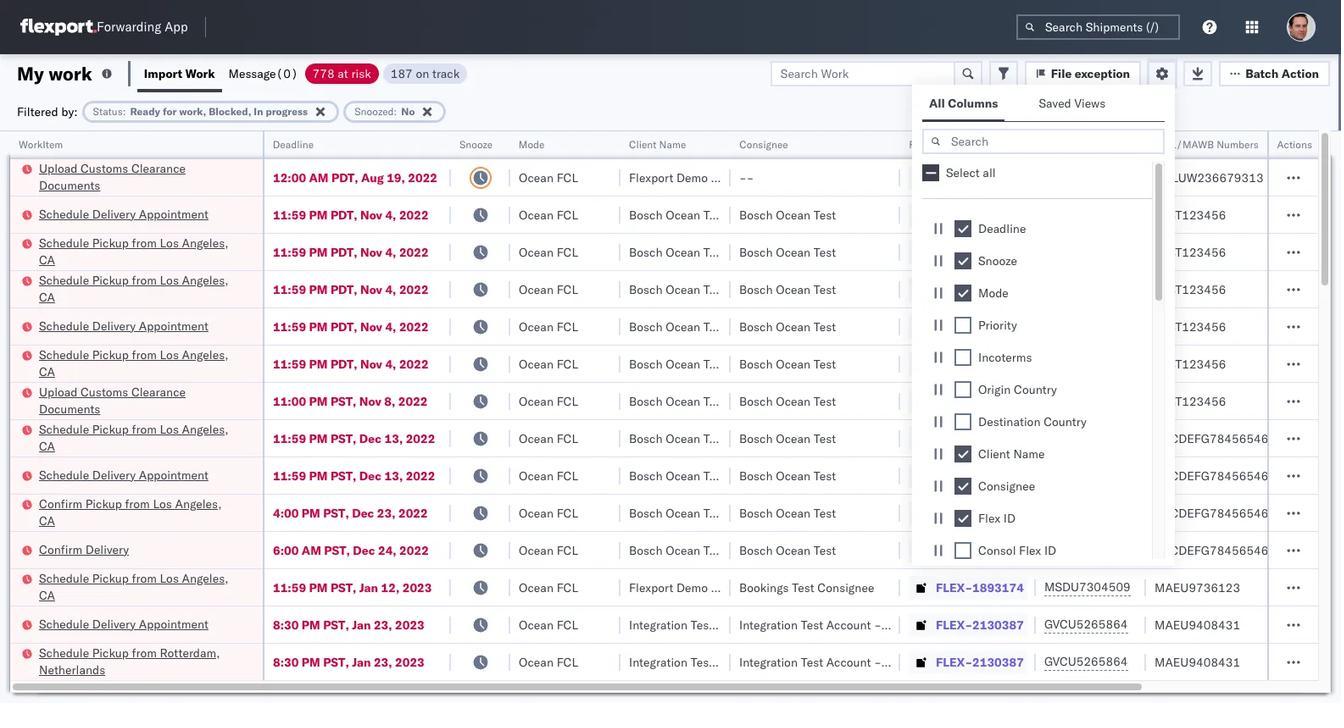 Task type: locate. For each thing, give the bounding box(es) containing it.
2130387
[[972, 618, 1024, 633], [972, 655, 1024, 670]]

gvcu5265864 for schedule pickup from rotterdam, netherlands
[[1044, 654, 1128, 670]]

11:00
[[273, 394, 306, 409]]

deadline down 1660288
[[978, 221, 1026, 237]]

customs for 12:00 am pdt, aug 19, 2022
[[81, 161, 128, 176]]

1 vertical spatial mode
[[978, 286, 1009, 301]]

1 horizontal spatial name
[[1013, 447, 1045, 462]]

4 schedule delivery appointment link from the top
[[39, 616, 208, 633]]

pdt, for the schedule delivery appointment button corresponding to 11:59 pm pdt, nov 4, 2022
[[331, 319, 357, 334]]

fcl for confirm pickup from los angeles, ca button
[[557, 506, 578, 521]]

confirm for confirm pickup from los angeles, ca
[[39, 496, 82, 512]]

1 upload customs clearance documents button from the top
[[39, 160, 241, 195]]

pst, for 8:30 pm pst, jan 23, 2023 the schedule delivery appointment button
[[323, 618, 349, 633]]

5 11:59 pm pdt, nov 4, 2022 from the top
[[273, 356, 429, 372]]

23, for rotterdam,
[[374, 655, 392, 670]]

0 vertical spatial 8:30
[[273, 618, 299, 633]]

numbers up the ymluw236679313 in the right top of the page
[[1216, 138, 1258, 151]]

12:00
[[273, 170, 306, 185]]

schedule for "schedule pickup from los angeles, ca" button for lhuu7894563, uetu5238478
[[39, 422, 89, 437]]

demo
[[676, 170, 708, 185], [676, 580, 708, 596]]

4 schedule pickup from los angeles, ca link from the top
[[39, 421, 241, 455]]

schedule delivery appointment
[[39, 206, 208, 222], [39, 318, 208, 334], [39, 468, 208, 483], [39, 617, 208, 632]]

12 flex- from the top
[[936, 580, 972, 596]]

1 schedule delivery appointment link from the top
[[39, 206, 208, 223]]

0 vertical spatial gvcu5265864
[[1044, 617, 1128, 632]]

3 flex-1846748 from the top
[[936, 282, 1024, 297]]

no
[[401, 105, 415, 117]]

country up the destination country on the bottom
[[1014, 382, 1057, 398]]

2 upload customs clearance documents link from the top
[[39, 384, 241, 418]]

0 vertical spatial country
[[1014, 382, 1057, 398]]

2 vertical spatial flex
[[1019, 543, 1041, 559]]

0 vertical spatial demo
[[676, 170, 708, 185]]

0 vertical spatial integration test account - karl lagerfeld
[[739, 618, 960, 633]]

1846748
[[972, 207, 1024, 223], [972, 245, 1024, 260], [972, 282, 1024, 297], [972, 319, 1024, 334], [972, 356, 1024, 372], [972, 394, 1024, 409]]

4 flex-1889466 from the top
[[936, 543, 1024, 558]]

ocean fcl
[[519, 170, 578, 185], [519, 207, 578, 223], [519, 245, 578, 260], [519, 282, 578, 297], [519, 319, 578, 334], [519, 356, 578, 372], [519, 394, 578, 409], [519, 431, 578, 446], [519, 468, 578, 484], [519, 506, 578, 521], [519, 543, 578, 558], [519, 580, 578, 596], [519, 618, 578, 633], [519, 655, 578, 670]]

1 horizontal spatial snooze
[[978, 253, 1017, 269]]

origin
[[978, 382, 1011, 398]]

flex-2130387 button
[[909, 613, 1027, 637], [909, 613, 1027, 637], [909, 651, 1027, 674], [909, 651, 1027, 674]]

1 11:59 pm pst, dec 13, 2022 from the top
[[273, 431, 435, 446]]

gvcu5265864 for schedule delivery appointment
[[1044, 617, 1128, 632]]

gvcu5265864
[[1044, 617, 1128, 632], [1044, 654, 1128, 670]]

0 vertical spatial 13,
[[384, 431, 403, 446]]

appointment for 11:59 pm pdt, nov 4, 2022
[[139, 318, 208, 334]]

schedule pickup from los angeles, ca for lhuu7894563, uetu5238478
[[39, 422, 229, 454]]

maeu9408431
[[1155, 618, 1240, 633], [1155, 655, 1240, 670]]

flex down all columns button
[[909, 138, 928, 151]]

0 vertical spatial flexport
[[629, 170, 673, 185]]

12:00 am pdt, aug 19, 2022
[[273, 170, 437, 185]]

am right 6:00
[[302, 543, 321, 558]]

snooze down track
[[459, 138, 493, 151]]

8:30 for schedule pickup from rotterdam, netherlands
[[273, 655, 299, 670]]

1 flex-2130387 from the top
[[936, 618, 1024, 633]]

0 horizontal spatial numbers
[[1044, 145, 1086, 158]]

12,
[[381, 580, 400, 596]]

0 vertical spatial flexport demo consignee
[[629, 170, 768, 185]]

pst, for "schedule pickup from los angeles, ca" button for lhuu7894563, uetu5238478
[[331, 431, 356, 446]]

demo down 'client name' button
[[676, 170, 708, 185]]

1 customs from the top
[[81, 161, 128, 176]]

saved views button
[[1032, 88, 1116, 121]]

0 vertical spatial lagerfeld
[[909, 618, 960, 633]]

dec left 24,
[[353, 543, 375, 558]]

1 vertical spatial flex
[[978, 511, 1001, 526]]

resize handle column header for mode
[[600, 131, 621, 704]]

4 resize handle column header from the left
[[600, 131, 621, 704]]

:
[[123, 105, 126, 117], [394, 105, 397, 117]]

1 8:30 from the top
[[273, 618, 299, 633]]

9 flex- from the top
[[936, 468, 972, 484]]

fcl for 12:00 am pdt, aug 19, 2022 upload customs clearance documents button
[[557, 170, 578, 185]]

0 horizontal spatial client name
[[629, 138, 686, 151]]

1 vertical spatial id
[[1004, 511, 1016, 526]]

1 vertical spatial 13,
[[384, 468, 403, 484]]

4 schedule pickup from los angeles, ca button from the top
[[39, 421, 241, 457]]

0 vertical spatial deadline
[[273, 138, 314, 151]]

consol flex id
[[978, 543, 1056, 559]]

0 vertical spatial 2023
[[402, 580, 432, 596]]

import work
[[144, 66, 215, 81]]

upload customs clearance documents button for 12:00 am pdt, aug 19, 2022
[[39, 160, 241, 195]]

1 vertical spatial client
[[978, 447, 1010, 462]]

1846748 for 11:00 pm pst, nov 8, 2022's upload customs clearance documents button
[[972, 394, 1024, 409]]

appointment for 8:30 pm pst, jan 23, 2023
[[139, 617, 208, 632]]

message (0)
[[229, 66, 298, 81]]

3 1889466 from the top
[[972, 506, 1024, 521]]

flex id up the consol
[[978, 511, 1016, 526]]

2023 for rotterdam,
[[395, 655, 425, 670]]

2 : from the left
[[394, 105, 397, 117]]

from
[[132, 235, 157, 251], [132, 273, 157, 288], [132, 347, 157, 362], [132, 422, 157, 437], [125, 496, 150, 512], [132, 571, 157, 586], [132, 646, 157, 661]]

2022
[[408, 170, 437, 185], [399, 207, 429, 223], [399, 245, 429, 260], [399, 282, 429, 297], [399, 319, 429, 334], [399, 356, 429, 372], [398, 394, 428, 409], [406, 431, 435, 446], [406, 468, 435, 484], [398, 506, 428, 521], [399, 543, 429, 558]]

workitem button
[[10, 135, 246, 152]]

4 ceau7522281, from the top
[[1044, 319, 1131, 334]]

flex-2130387 for schedule pickup from rotterdam, netherlands
[[936, 655, 1024, 670]]

1 horizontal spatial flex
[[978, 511, 1001, 526]]

: left no
[[394, 105, 397, 117]]

client
[[629, 138, 656, 151], [978, 447, 1010, 462]]

schedule for the schedule delivery appointment button corresponding to 11:59 pm pst, dec 13, 2022
[[39, 468, 89, 483]]

2 vertical spatial 23,
[[374, 655, 392, 670]]

1 appointment from the top
[[139, 206, 208, 222]]

3 ceau7522281, from the top
[[1044, 281, 1131, 297]]

11:59 pm pst, dec 13, 2022 up 4:00 pm pst, dec 23, 2022
[[273, 468, 435, 484]]

2 lagerfeld from the top
[[909, 655, 960, 670]]

0 vertical spatial am
[[309, 170, 329, 185]]

9 resize handle column header from the left
[[1298, 131, 1318, 704]]

1 horizontal spatial mode
[[978, 286, 1009, 301]]

13, down 8,
[[384, 431, 403, 446]]

3 schedule delivery appointment from the top
[[39, 468, 208, 483]]

abcdefg78456546
[[1155, 431, 1269, 446], [1155, 468, 1269, 484], [1155, 506, 1269, 521], [1155, 543, 1269, 558]]

3 schedule pickup from los angeles, ca button from the top
[[39, 346, 241, 382]]

schedule delivery appointment button for 8:30 pm pst, jan 23, 2023
[[39, 616, 208, 635]]

11:59 pm pst, dec 13, 2022 for schedule pickup from los angeles, ca
[[273, 431, 435, 446]]

flex-1846748 for upload customs clearance documents link related to 11:00 pm pst, nov 8, 2022
[[936, 394, 1024, 409]]

778 at risk
[[312, 66, 371, 81]]

2 horizontal spatial flex
[[1019, 543, 1041, 559]]

pst, for 11:00 pm pst, nov 8, 2022's upload customs clearance documents button
[[331, 394, 356, 409]]

1 vertical spatial 11:59 pm pst, dec 13, 2022
[[273, 468, 435, 484]]

0 horizontal spatial flex
[[909, 138, 928, 151]]

3 schedule pickup from los angeles, ca link from the top
[[39, 346, 241, 380]]

snooze
[[459, 138, 493, 151], [978, 253, 1017, 269]]

1 vertical spatial confirm
[[39, 542, 82, 557]]

1 clearance from the top
[[131, 161, 186, 176]]

6:00
[[273, 543, 299, 558]]

4 fcl from the top
[[557, 282, 578, 297]]

Search Shipments (/) text field
[[1016, 14, 1180, 40]]

4:00
[[273, 506, 299, 521]]

1 vertical spatial flexport demo consignee
[[629, 580, 768, 596]]

confirm delivery
[[39, 542, 129, 557]]

0 vertical spatial client name
[[629, 138, 686, 151]]

1 flex-1889466 from the top
[[936, 431, 1024, 446]]

nov for 11:00 pm pst, nov 8, 2022's upload customs clearance documents button
[[359, 394, 381, 409]]

1 horizontal spatial numbers
[[1216, 138, 1258, 151]]

2 documents from the top
[[39, 401, 100, 417]]

1 vertical spatial integration
[[739, 655, 798, 670]]

2 11:59 pm pdt, nov 4, 2022 from the top
[[273, 245, 429, 260]]

0 vertical spatial account
[[826, 618, 871, 633]]

4 flex- from the top
[[936, 282, 972, 297]]

1 vertical spatial upload customs clearance documents link
[[39, 384, 241, 418]]

2 vertical spatial 2023
[[395, 655, 425, 670]]

2 flex-1846748 from the top
[[936, 245, 1024, 260]]

confirm pickup from los angeles, ca link
[[39, 496, 241, 529]]

2 1889466 from the top
[[972, 468, 1024, 484]]

fcl for "schedule pickup from los angeles, ca" button associated with ceau7522281, hlxu6269489, hlxu8034992
[[557, 356, 578, 372]]

0 vertical spatial snooze
[[459, 138, 493, 151]]

2 test123456 from the top
[[1155, 245, 1226, 260]]

fcl for schedule pickup from rotterdam, netherlands button
[[557, 655, 578, 670]]

abcdefg78456546 for schedule pickup from los angeles, ca
[[1155, 431, 1269, 446]]

--
[[739, 170, 754, 185]]

0 vertical spatial id
[[930, 138, 941, 151]]

pst,
[[331, 394, 356, 409], [331, 431, 356, 446], [331, 468, 356, 484], [323, 506, 349, 521], [324, 543, 350, 558], [331, 580, 356, 596], [323, 618, 349, 633], [323, 655, 349, 670]]

0 vertical spatial jan
[[359, 580, 378, 596]]

upload customs clearance documents for 12:00 am pdt, aug 19, 2022
[[39, 161, 186, 193]]

1 vertical spatial snooze
[[978, 253, 1017, 269]]

blocked,
[[209, 105, 251, 117]]

1 vertical spatial upload
[[39, 384, 78, 400]]

resize handle column header for deadline
[[431, 131, 451, 704]]

0 vertical spatial karl
[[885, 618, 906, 633]]

flex-1846748
[[936, 207, 1024, 223], [936, 245, 1024, 260], [936, 282, 1024, 297], [936, 319, 1024, 334], [936, 356, 1024, 372], [936, 394, 1024, 409]]

13, for schedule delivery appointment
[[384, 468, 403, 484]]

0 vertical spatial clearance
[[131, 161, 186, 176]]

6 fcl from the top
[[557, 356, 578, 372]]

0 horizontal spatial client
[[629, 138, 656, 151]]

flex-1893174 button
[[909, 576, 1027, 600], [909, 576, 1027, 600]]

1 vertical spatial 8:30
[[273, 655, 299, 670]]

bosch
[[629, 207, 663, 223], [739, 207, 773, 223], [629, 245, 663, 260], [739, 245, 773, 260], [629, 282, 663, 297], [739, 282, 773, 297], [629, 319, 663, 334], [739, 319, 773, 334], [629, 356, 663, 372], [739, 356, 773, 372], [629, 394, 663, 409], [739, 394, 773, 409], [629, 431, 663, 446], [739, 431, 773, 446], [629, 468, 663, 484], [739, 468, 773, 484], [629, 506, 663, 521], [739, 506, 773, 521], [629, 543, 663, 558], [739, 543, 773, 558]]

bosch ocean test
[[629, 207, 726, 223], [739, 207, 836, 223], [629, 245, 726, 260], [739, 245, 836, 260], [629, 282, 726, 297], [739, 282, 836, 297], [629, 319, 726, 334], [739, 319, 836, 334], [629, 356, 726, 372], [739, 356, 836, 372], [629, 394, 726, 409], [739, 394, 836, 409], [629, 431, 726, 446], [739, 431, 836, 446], [629, 468, 726, 484], [739, 468, 836, 484], [629, 506, 726, 521], [739, 506, 836, 521], [629, 543, 726, 558], [739, 543, 836, 558]]

2 upload from the top
[[39, 384, 78, 400]]

1 vertical spatial flex-2130387
[[936, 655, 1024, 670]]

0 vertical spatial upload customs clearance documents
[[39, 161, 186, 193]]

0 vertical spatial 23,
[[377, 506, 396, 521]]

3 abcdefg78456546 from the top
[[1155, 506, 1269, 521]]

schedule pickup from los angeles, ca link
[[39, 234, 241, 268], [39, 272, 241, 306], [39, 346, 241, 380], [39, 421, 241, 455], [39, 570, 241, 604]]

1 11:59 pm pdt, nov 4, 2022 from the top
[[273, 207, 429, 223]]

numbers down container
[[1044, 145, 1086, 158]]

1 schedule delivery appointment from the top
[[39, 206, 208, 222]]

integration
[[739, 618, 798, 633], [739, 655, 798, 670]]

flex inside flex id button
[[909, 138, 928, 151]]

fcl for 4th "schedule pickup from los angeles, ca" button from the bottom of the page
[[557, 282, 578, 297]]

flex id
[[909, 138, 941, 151], [978, 511, 1016, 526]]

am
[[309, 170, 329, 185], [302, 543, 321, 558]]

4 schedule pickup from los angeles, ca from the top
[[39, 422, 229, 454]]

flex id button
[[900, 135, 1019, 152]]

None checkbox
[[922, 164, 939, 181], [955, 446, 972, 463], [922, 164, 939, 181], [955, 446, 972, 463]]

1 vertical spatial maeu9408431
[[1155, 655, 1240, 670]]

dec up 6:00 am pst, dec 24, 2022
[[352, 506, 374, 521]]

4 11:59 pm pdt, nov 4, 2022 from the top
[[273, 319, 429, 334]]

0 vertical spatial documents
[[39, 178, 100, 193]]

13, up 4:00 pm pst, dec 23, 2022
[[384, 468, 403, 484]]

fcl for the schedule delivery appointment button corresponding to 11:59 pm pst, dec 13, 2022
[[557, 468, 578, 484]]

1 vertical spatial documents
[[39, 401, 100, 417]]

integration for schedule delivery appointment
[[739, 618, 798, 633]]

abcdefg78456546 for schedule delivery appointment
[[1155, 468, 1269, 484]]

1 account from the top
[[826, 618, 871, 633]]

1 vertical spatial upload customs clearance documents button
[[39, 384, 241, 419]]

confirm up confirm delivery
[[39, 496, 82, 512]]

-
[[739, 170, 747, 185], [747, 170, 754, 185], [874, 618, 882, 633], [874, 655, 882, 670]]

flex-2130387
[[936, 618, 1024, 633], [936, 655, 1024, 670]]

deadline up 12:00
[[273, 138, 314, 151]]

pdt, for 4th "schedule pickup from los angeles, ca" button from the bottom of the page
[[331, 282, 357, 297]]

upload customs clearance documents link for 11:00 pm pst, nov 8, 2022
[[39, 384, 241, 418]]

4 flex-1846748 from the top
[[936, 319, 1024, 334]]

3 schedule from the top
[[39, 273, 89, 288]]

9 schedule from the top
[[39, 617, 89, 632]]

2 schedule pickup from los angeles, ca from the top
[[39, 273, 229, 305]]

7 fcl from the top
[[557, 394, 578, 409]]

message
[[229, 66, 276, 81]]

None checkbox
[[955, 220, 972, 237], [955, 253, 972, 270], [955, 285, 972, 302], [955, 317, 972, 334], [955, 349, 972, 366], [955, 381, 972, 398], [955, 414, 972, 431], [955, 478, 972, 495], [955, 510, 972, 527], [955, 543, 972, 560], [955, 220, 972, 237], [955, 253, 972, 270], [955, 285, 972, 302], [955, 317, 972, 334], [955, 349, 972, 366], [955, 381, 972, 398], [955, 414, 972, 431], [955, 478, 972, 495], [955, 510, 972, 527], [955, 543, 972, 560]]

5 hlxu8034992 from the top
[[1224, 356, 1307, 371]]

0 horizontal spatial snooze
[[459, 138, 493, 151]]

schedule pickup from los angeles, ca
[[39, 235, 229, 267], [39, 273, 229, 305], [39, 347, 229, 379], [39, 422, 229, 454], [39, 571, 229, 603]]

2 account from the top
[[826, 655, 871, 670]]

0 vertical spatial upload customs clearance documents link
[[39, 160, 241, 194]]

numbers inside container numbers
[[1044, 145, 1086, 158]]

2 horizontal spatial id
[[1044, 543, 1056, 559]]

mbl/mawb numbers button
[[1146, 135, 1341, 152]]

8,
[[384, 394, 395, 409]]

1 horizontal spatial id
[[1004, 511, 1016, 526]]

dec up 4:00 pm pst, dec 23, 2022
[[359, 468, 382, 484]]

4 1846748 from the top
[[972, 319, 1024, 334]]

0 vertical spatial upload customs clearance documents button
[[39, 160, 241, 195]]

resize handle column header for consignee
[[880, 131, 900, 704]]

5 4, from the top
[[385, 356, 396, 372]]

upload customs clearance documents button for 11:00 pm pst, nov 8, 2022
[[39, 384, 241, 419]]

1 vertical spatial 2130387
[[972, 655, 1024, 670]]

confirm inside confirm pickup from los angeles, ca
[[39, 496, 82, 512]]

schedule delivery appointment link for 8:30 pm pst, jan 23, 2023
[[39, 616, 208, 633]]

upload customs clearance documents for 11:00 pm pst, nov 8, 2022
[[39, 384, 186, 417]]

2 schedule from the top
[[39, 235, 89, 251]]

id up msdu7304509
[[1044, 543, 1056, 559]]

1 vertical spatial account
[[826, 655, 871, 670]]

2 ocean fcl from the top
[[519, 207, 578, 223]]

client name button
[[621, 135, 714, 152]]

3 ca from the top
[[39, 364, 55, 379]]

0 vertical spatial name
[[659, 138, 686, 151]]

11:59 pm pdt, nov 4, 2022
[[273, 207, 429, 223], [273, 245, 429, 260], [273, 282, 429, 297], [273, 319, 429, 334], [273, 356, 429, 372]]

2 2130387 from the top
[[972, 655, 1024, 670]]

demo for -
[[676, 170, 708, 185]]

numbers for container numbers
[[1044, 145, 1086, 158]]

1 vertical spatial jan
[[352, 618, 371, 633]]

11:59 pm pst, dec 13, 2022 down 11:00 pm pst, nov 8, 2022
[[273, 431, 435, 446]]

1889466 for confirm pickup from los angeles, ca
[[972, 506, 1024, 521]]

8:30 pm pst, jan 23, 2023
[[273, 618, 425, 633], [273, 655, 425, 670]]

2 flexport demo consignee from the top
[[629, 580, 768, 596]]

schedule pickup from los angeles, ca button
[[39, 234, 241, 270], [39, 272, 241, 307], [39, 346, 241, 382], [39, 421, 241, 457], [39, 570, 241, 606]]

0 vertical spatial 2130387
[[972, 618, 1024, 633]]

flex-2130387 for schedule delivery appointment
[[936, 618, 1024, 633]]

0 vertical spatial maeu9408431
[[1155, 618, 1240, 633]]

1 vertical spatial clearance
[[131, 384, 186, 400]]

confirm
[[39, 496, 82, 512], [39, 542, 82, 557]]

1 vertical spatial gvcu5265864
[[1044, 654, 1128, 670]]

0 vertical spatial 11:59 pm pst, dec 13, 2022
[[273, 431, 435, 446]]

progress
[[266, 105, 308, 117]]

8:30 pm pst, jan 23, 2023 for schedule pickup from rotterdam, netherlands
[[273, 655, 425, 670]]

778
[[312, 66, 335, 81]]

1 vertical spatial lagerfeld
[[909, 655, 960, 670]]

name inside button
[[659, 138, 686, 151]]

select all
[[946, 165, 996, 181]]

14 fcl from the top
[[557, 655, 578, 670]]

1 vertical spatial country
[[1044, 415, 1087, 430]]

dec for schedule delivery appointment
[[359, 468, 382, 484]]

1 vertical spatial customs
[[81, 384, 128, 400]]

am for pdt,
[[309, 170, 329, 185]]

3 schedule pickup from los angeles, ca from the top
[[39, 347, 229, 379]]

dec down 11:00 pm pst, nov 8, 2022
[[359, 431, 382, 446]]

risk
[[351, 66, 371, 81]]

flex-1660288 button
[[909, 166, 1027, 189], [909, 166, 1027, 189]]

lhuu7894563,
[[1044, 431, 1132, 446], [1044, 468, 1132, 483], [1044, 505, 1132, 521], [1044, 543, 1132, 558]]

1 horizontal spatial flex id
[[978, 511, 1016, 526]]

flex id down all
[[909, 138, 941, 151]]

4 lhuu7894563, uetu5238478 from the top
[[1044, 543, 1218, 558]]

am right 12:00
[[309, 170, 329, 185]]

0 vertical spatial flex
[[909, 138, 928, 151]]

2 1846748 from the top
[[972, 245, 1024, 260]]

id up consol flex id
[[1004, 511, 1016, 526]]

from inside schedule pickup from rotterdam, netherlands
[[132, 646, 157, 661]]

country right 'destination'
[[1044, 415, 1087, 430]]

1 horizontal spatial client name
[[978, 447, 1045, 462]]

hlxu6269489,
[[1135, 207, 1221, 222], [1135, 244, 1221, 259], [1135, 281, 1221, 297], [1135, 319, 1221, 334], [1135, 356, 1221, 371], [1135, 393, 1221, 409]]

2130387 for schedule pickup from rotterdam, netherlands
[[972, 655, 1024, 670]]

3 hlxu6269489, from the top
[[1135, 281, 1221, 297]]

work
[[49, 61, 92, 85]]

demo left bookings
[[676, 580, 708, 596]]

Search Work text field
[[770, 61, 955, 86]]

jan for rotterdam,
[[352, 655, 371, 670]]

ca inside confirm pickup from los angeles, ca
[[39, 513, 55, 529]]

0 horizontal spatial deadline
[[273, 138, 314, 151]]

19,
[[387, 170, 405, 185]]

1 horizontal spatial :
[[394, 105, 397, 117]]

0 horizontal spatial id
[[930, 138, 941, 151]]

1 flexport demo consignee from the top
[[629, 170, 768, 185]]

action
[[1282, 66, 1319, 81]]

lhuu7894563, uetu5238478
[[1044, 431, 1218, 446], [1044, 468, 1218, 483], [1044, 505, 1218, 521], [1044, 543, 1218, 558]]

uetu5238478
[[1135, 431, 1218, 446], [1135, 468, 1218, 483], [1135, 505, 1218, 521], [1135, 543, 1218, 558]]

schedule inside schedule pickup from rotterdam, netherlands
[[39, 646, 89, 661]]

1 vertical spatial flexport
[[629, 580, 673, 596]]

nov for first "schedule pickup from los angeles, ca" button from the top of the page
[[360, 245, 382, 260]]

0 vertical spatial flex-2130387
[[936, 618, 1024, 633]]

flex-1660288
[[936, 170, 1024, 185]]

4,
[[385, 207, 396, 223], [385, 245, 396, 260], [385, 282, 396, 297], [385, 319, 396, 334], [385, 356, 396, 372]]

6 ocean fcl from the top
[[519, 356, 578, 372]]

ca for first "schedule pickup from los angeles, ca" button from the top of the page
[[39, 252, 55, 267]]

numbers inside button
[[1216, 138, 1258, 151]]

0 horizontal spatial name
[[659, 138, 686, 151]]

8 flex- from the top
[[936, 431, 972, 446]]

flex up the consol
[[978, 511, 1001, 526]]

flex-1889466 for schedule delivery appointment
[[936, 468, 1024, 484]]

0 horizontal spatial mode
[[519, 138, 545, 151]]

snooze up "priority"
[[978, 253, 1017, 269]]

pdt, for first "schedule pickup from los angeles, ca" button from the top of the page
[[331, 245, 357, 260]]

0 vertical spatial integration
[[739, 618, 798, 633]]

flex-1846748 button
[[909, 203, 1027, 227], [909, 203, 1027, 227], [909, 240, 1027, 264], [909, 240, 1027, 264], [909, 278, 1027, 301], [909, 278, 1027, 301], [909, 315, 1027, 339], [909, 315, 1027, 339], [909, 352, 1027, 376], [909, 352, 1027, 376], [909, 390, 1027, 413], [909, 390, 1027, 413]]

2023 for los
[[402, 580, 432, 596]]

schedule pickup from los angeles, ca link for lhuu7894563, uetu5238478
[[39, 421, 241, 455]]

schedule pickup from rotterdam, netherlands button
[[39, 645, 241, 680]]

1 upload from the top
[[39, 161, 78, 176]]

2 11:59 from the top
[[273, 245, 306, 260]]

2 vertical spatial jan
[[352, 655, 371, 670]]

client inside button
[[629, 138, 656, 151]]

flex right the consol
[[1019, 543, 1041, 559]]

2 ca from the top
[[39, 290, 55, 305]]

2 resize handle column header from the left
[[431, 131, 451, 704]]

1 vertical spatial upload customs clearance documents
[[39, 384, 186, 417]]

0 vertical spatial upload
[[39, 161, 78, 176]]

integration test account - karl lagerfeld
[[739, 618, 960, 633], [739, 655, 960, 670]]

documents
[[39, 178, 100, 193], [39, 401, 100, 417]]

2 vertical spatial id
[[1044, 543, 1056, 559]]

0 vertical spatial flex id
[[909, 138, 941, 151]]

test123456 for "schedule pickup from los angeles, ca" button associated with ceau7522281, hlxu6269489, hlxu8034992
[[1155, 356, 1226, 372]]

0 vertical spatial mode
[[519, 138, 545, 151]]

test
[[703, 207, 726, 223], [814, 207, 836, 223], [703, 245, 726, 260], [814, 245, 836, 260], [703, 282, 726, 297], [814, 282, 836, 297], [703, 319, 726, 334], [814, 319, 836, 334], [703, 356, 726, 372], [814, 356, 836, 372], [703, 394, 726, 409], [814, 394, 836, 409], [703, 431, 726, 446], [814, 431, 836, 446], [703, 468, 726, 484], [814, 468, 836, 484], [703, 506, 726, 521], [814, 506, 836, 521], [703, 543, 726, 558], [814, 543, 836, 558], [792, 580, 814, 596], [801, 618, 823, 633], [801, 655, 823, 670]]

4 hlxu6269489, from the top
[[1135, 319, 1221, 334]]

mode
[[519, 138, 545, 151], [978, 286, 1009, 301]]

confirm down confirm pickup from los angeles, ca
[[39, 542, 82, 557]]

ca for 4th "schedule pickup from los angeles, ca" button from the bottom of the page
[[39, 290, 55, 305]]

consol
[[978, 543, 1016, 559]]

pst, for "schedule pickup from los angeles, ca" button related to msdu7304509
[[331, 580, 356, 596]]

resize handle column header
[[242, 131, 263, 704], [431, 131, 451, 704], [490, 131, 510, 704], [600, 131, 621, 704], [710, 131, 731, 704], [880, 131, 900, 704], [1016, 131, 1036, 704], [1126, 131, 1146, 704], [1298, 131, 1318, 704]]

columns
[[948, 96, 998, 111]]

1 vertical spatial am
[[302, 543, 321, 558]]

ocean
[[519, 170, 554, 185], [519, 207, 554, 223], [666, 207, 700, 223], [776, 207, 811, 223], [519, 245, 554, 260], [666, 245, 700, 260], [776, 245, 811, 260], [519, 282, 554, 297], [666, 282, 700, 297], [776, 282, 811, 297], [519, 319, 554, 334], [666, 319, 700, 334], [776, 319, 811, 334], [519, 356, 554, 372], [666, 356, 700, 372], [776, 356, 811, 372], [519, 394, 554, 409], [666, 394, 700, 409], [776, 394, 811, 409], [519, 431, 554, 446], [666, 431, 700, 446], [776, 431, 811, 446], [519, 468, 554, 484], [666, 468, 700, 484], [776, 468, 811, 484], [519, 506, 554, 521], [666, 506, 700, 521], [776, 506, 811, 521], [519, 543, 554, 558], [666, 543, 700, 558], [776, 543, 811, 558], [519, 580, 554, 596], [519, 618, 554, 633], [519, 655, 554, 670]]

pm
[[309, 207, 328, 223], [309, 245, 328, 260], [309, 282, 328, 297], [309, 319, 328, 334], [309, 356, 328, 372], [309, 394, 328, 409], [309, 431, 328, 446], [309, 468, 328, 484], [302, 506, 320, 521], [309, 580, 328, 596], [302, 618, 320, 633], [302, 655, 320, 670]]

status : ready for work, blocked, in progress
[[93, 105, 308, 117]]

1 vertical spatial deadline
[[978, 221, 1026, 237]]

: left ready
[[123, 105, 126, 117]]

schedule delivery appointment link for 11:59 pm pdt, nov 4, 2022
[[39, 317, 208, 334]]

1 karl from the top
[[885, 618, 906, 633]]

1 vertical spatial karl
[[885, 655, 906, 670]]

angeles,
[[182, 235, 229, 251], [182, 273, 229, 288], [182, 347, 229, 362], [182, 422, 229, 437], [175, 496, 222, 512], [182, 571, 229, 586]]

los
[[160, 235, 179, 251], [160, 273, 179, 288], [160, 347, 179, 362], [160, 422, 179, 437], [153, 496, 172, 512], [160, 571, 179, 586]]

10 flex- from the top
[[936, 506, 972, 521]]

pdt, for "schedule pickup from los angeles, ca" button associated with ceau7522281, hlxu6269489, hlxu8034992
[[331, 356, 357, 372]]

0 vertical spatial 8:30 pm pst, jan 23, 2023
[[273, 618, 425, 633]]

1 vertical spatial integration test account - karl lagerfeld
[[739, 655, 960, 670]]

delivery for 8:30 pm pst, jan 23, 2023
[[92, 617, 136, 632]]

confirm pickup from los angeles, ca
[[39, 496, 222, 529]]

id down all
[[930, 138, 941, 151]]

ca for confirm pickup from los angeles, ca button
[[39, 513, 55, 529]]

schedule pickup from los angeles, ca for msdu7304509
[[39, 571, 229, 603]]

3 4, from the top
[[385, 282, 396, 297]]

1 vertical spatial 8:30 pm pst, jan 23, 2023
[[273, 655, 425, 670]]

1 vertical spatial demo
[[676, 580, 708, 596]]

3 test123456 from the top
[[1155, 282, 1226, 297]]

0 vertical spatial client
[[629, 138, 656, 151]]

schedule for schedule pickup from rotterdam, netherlands button
[[39, 646, 89, 661]]

0 vertical spatial confirm
[[39, 496, 82, 512]]

2 karl from the top
[[885, 655, 906, 670]]

8 fcl from the top
[[557, 431, 578, 446]]

2 13, from the top
[[384, 468, 403, 484]]

upload customs clearance documents link for 12:00 am pdt, aug 19, 2022
[[39, 160, 241, 194]]



Task type: vqa. For each thing, say whether or not it's contained in the screenshot.
the middle Actual
no



Task type: describe. For each thing, give the bounding box(es) containing it.
3 lhuu7894563, from the top
[[1044, 505, 1132, 521]]

pickup inside schedule pickup from rotterdam, netherlands
[[92, 646, 129, 661]]

3 11:59 pm pdt, nov 4, 2022 from the top
[[273, 282, 429, 297]]

maeu9408431 for schedule pickup from rotterdam, netherlands
[[1155, 655, 1240, 670]]

11:59 pm pst, dec 13, 2022 for schedule delivery appointment
[[273, 468, 435, 484]]

13 flex- from the top
[[936, 618, 972, 633]]

documents for 11:00
[[39, 401, 100, 417]]

fcl for the schedule delivery appointment button corresponding to 11:59 pm pdt, nov 4, 2022
[[557, 319, 578, 334]]

1 vertical spatial flex id
[[978, 511, 1016, 526]]

customs for 11:00 pm pst, nov 8, 2022
[[81, 384, 128, 400]]

flexport demo consignee for -
[[629, 170, 768, 185]]

schedule delivery appointment link for 11:59 pm pst, dec 13, 2022
[[39, 467, 208, 484]]

1889466 for schedule delivery appointment
[[972, 468, 1024, 484]]

test123456 for the schedule delivery appointment button corresponding to 11:59 pm pdt, nov 4, 2022
[[1155, 319, 1226, 334]]

1 4, from the top
[[385, 207, 396, 223]]

delivery for 11:59 pm pst, dec 13, 2022
[[92, 468, 136, 483]]

flex id inside button
[[909, 138, 941, 151]]

deadline button
[[264, 135, 434, 152]]

1 hlxu8034992 from the top
[[1224, 207, 1307, 222]]

actions
[[1278, 138, 1313, 151]]

saved
[[1039, 96, 1071, 111]]

schedule for 1st the schedule delivery appointment button
[[39, 206, 89, 222]]

1 flex-1846748 from the top
[[936, 207, 1024, 223]]

select
[[946, 165, 980, 181]]

forwarding app
[[97, 19, 188, 35]]

confirm for confirm delivery
[[39, 542, 82, 557]]

2 schedule pickup from los angeles, ca link from the top
[[39, 272, 241, 306]]

1 lhuu7894563, from the top
[[1044, 431, 1132, 446]]

integration for schedule pickup from rotterdam, netherlands
[[739, 655, 798, 670]]

flex-1846748 for schedule pickup from los angeles, ca link related to ceau7522281, hlxu6269489, hlxu8034992
[[936, 356, 1024, 372]]

2022 for first "schedule pickup from los angeles, ca" button from the top of the page
[[399, 245, 429, 260]]

schedule delivery appointment button for 11:59 pm pst, dec 13, 2022
[[39, 467, 208, 485]]

3 lhuu7894563, uetu5238478 from the top
[[1044, 505, 1218, 521]]

10 ocean fcl from the top
[[519, 506, 578, 521]]

11 fcl from the top
[[557, 543, 578, 558]]

consignee inside consignee button
[[739, 138, 788, 151]]

13 ocean fcl from the top
[[519, 618, 578, 633]]

delivery for 11:59 pm pdt, nov 4, 2022
[[92, 318, 136, 334]]

2 flex- from the top
[[936, 207, 972, 223]]

pst, for the schedule delivery appointment button corresponding to 11:59 pm pst, dec 13, 2022
[[331, 468, 356, 484]]

confirm pickup from los angeles, ca button
[[39, 496, 241, 531]]

exception
[[1075, 66, 1130, 81]]

lagerfeld for schedule pickup from rotterdam, netherlands
[[909, 655, 960, 670]]

1 horizontal spatial client
[[978, 447, 1010, 462]]

: for status
[[123, 105, 126, 117]]

2 lhuu7894563, uetu5238478 from the top
[[1044, 468, 1218, 483]]

work,
[[179, 105, 206, 117]]

ca for "schedule pickup from los angeles, ca" button for lhuu7894563, uetu5238478
[[39, 439, 55, 454]]

views
[[1074, 96, 1106, 111]]

5 hlxu6269489, from the top
[[1135, 356, 1221, 371]]

8 11:59 from the top
[[273, 580, 306, 596]]

import work button
[[137, 54, 222, 92]]

fcl for 11:00 pm pst, nov 8, 2022's upload customs clearance documents button
[[557, 394, 578, 409]]

7 flex- from the top
[[936, 394, 972, 409]]

container numbers button
[[1036, 128, 1129, 159]]

2 ceau7522281, from the top
[[1044, 244, 1131, 259]]

23, for los
[[377, 506, 396, 521]]

schedule delivery appointment for 11:59 pm pst, dec 13, 2022
[[39, 468, 208, 483]]

all columns
[[929, 96, 998, 111]]

mbl/mawb
[[1155, 138, 1214, 151]]

: for snoozed
[[394, 105, 397, 117]]

11:00 pm pst, nov 8, 2022
[[273, 394, 428, 409]]

1846748 for "schedule pickup from los angeles, ca" button associated with ceau7522281, hlxu6269489, hlxu8034992
[[972, 356, 1024, 372]]

schedule pickup from los angeles, ca button for msdu7304509
[[39, 570, 241, 606]]

karl for schedule delivery appointment
[[885, 618, 906, 633]]

schedule pickup from los angeles, ca link for msdu7304509
[[39, 570, 241, 604]]

7 ocean fcl from the top
[[519, 394, 578, 409]]

187 on track
[[391, 66, 460, 81]]

1 11:59 from the top
[[273, 207, 306, 223]]

2 hlxu6269489, from the top
[[1135, 244, 1221, 259]]

1 schedule pickup from los angeles, ca button from the top
[[39, 234, 241, 270]]

Search text field
[[922, 129, 1165, 154]]

incoterms
[[978, 350, 1032, 365]]

schedule pickup from rotterdam, netherlands link
[[39, 645, 241, 679]]

4, for fifth schedule pickup from los angeles, ca link from the bottom of the page
[[385, 245, 396, 260]]

for
[[163, 105, 177, 117]]

file
[[1051, 66, 1072, 81]]

1 ceau7522281, from the top
[[1044, 207, 1131, 222]]

container numbers
[[1044, 131, 1090, 158]]

schedule delivery appointment for 8:30 pm pst, jan 23, 2023
[[39, 617, 208, 632]]

schedule pickup from rotterdam, netherlands
[[39, 646, 220, 678]]

4 1889466 from the top
[[972, 543, 1024, 558]]

pst, for schedule pickup from rotterdam, netherlands button
[[323, 655, 349, 670]]

snoozed : no
[[355, 105, 415, 117]]

2130387 for schedule delivery appointment
[[972, 618, 1024, 633]]

container
[[1044, 131, 1090, 144]]

schedule delivery appointment for 11:59 pm pdt, nov 4, 2022
[[39, 318, 208, 334]]

my
[[17, 61, 44, 85]]

6 hlxu6269489, from the top
[[1135, 393, 1221, 409]]

origin country
[[978, 382, 1057, 398]]

1 test123456 from the top
[[1155, 207, 1226, 223]]

abcdefg78456546 for confirm pickup from los angeles, ca
[[1155, 506, 1269, 521]]

priority
[[978, 318, 1017, 333]]

schedule delivery appointment button for 11:59 pm pdt, nov 4, 2022
[[39, 317, 208, 336]]

upload for 12:00 am pdt, aug 19, 2022
[[39, 161, 78, 176]]

schedule pickup from los angeles, ca button for lhuu7894563, uetu5238478
[[39, 421, 241, 457]]

7 11:59 from the top
[[273, 468, 306, 484]]

1660288
[[972, 170, 1024, 185]]

2022 for 12:00 am pdt, aug 19, 2022 upload customs clearance documents button
[[408, 170, 437, 185]]

6 ceau7522281, hlxu6269489, hlxu8034992 from the top
[[1044, 393, 1307, 409]]

24,
[[378, 543, 396, 558]]

dec for confirm pickup from los angeles, ca
[[352, 506, 374, 521]]

from inside confirm pickup from los angeles, ca
[[125, 496, 150, 512]]

4 ceau7522281, hlxu6269489, hlxu8034992 from the top
[[1044, 319, 1307, 334]]

bookings test consignee
[[739, 580, 874, 596]]

demo for bookings
[[676, 580, 708, 596]]

5 ceau7522281, hlxu6269489, hlxu8034992 from the top
[[1044, 356, 1307, 371]]

flexport. image
[[20, 19, 97, 36]]

1 hlxu6269489, from the top
[[1135, 207, 1221, 222]]

consignee button
[[731, 135, 883, 152]]

flex-1846748 for fifth schedule pickup from los angeles, ca link from the bottom of the page
[[936, 245, 1024, 260]]

1 schedule pickup from los angeles, ca link from the top
[[39, 234, 241, 268]]

ymluw236679313
[[1155, 170, 1264, 185]]

schedule for 4th "schedule pickup from los angeles, ca" button from the bottom of the page
[[39, 273, 89, 288]]

4 ocean fcl from the top
[[519, 282, 578, 297]]

3 11:59 from the top
[[273, 282, 306, 297]]

1846748 for 4th "schedule pickup from los angeles, ca" button from the bottom of the page
[[972, 282, 1024, 297]]

destination country
[[978, 415, 1087, 430]]

4 hlxu8034992 from the top
[[1224, 319, 1307, 334]]

track
[[432, 66, 460, 81]]

3 flex- from the top
[[936, 245, 972, 260]]

1 schedule pickup from los angeles, ca from the top
[[39, 235, 229, 267]]

filtered by:
[[17, 104, 78, 119]]

clearance for 11:00 pm pst, nov 8, 2022
[[131, 384, 186, 400]]

4 abcdefg78456546 from the top
[[1155, 543, 1269, 558]]

pdt, for 12:00 am pdt, aug 19, 2022 upload customs clearance documents button
[[331, 170, 358, 185]]

deadline inside button
[[273, 138, 314, 151]]

test123456 for 11:00 pm pst, nov 8, 2022's upload customs clearance documents button
[[1155, 394, 1226, 409]]

1 flex- from the top
[[936, 170, 972, 185]]

schedule pickup from los angeles, ca for ceau7522281, hlxu6269489, hlxu8034992
[[39, 347, 229, 379]]

work
[[185, 66, 215, 81]]

4:00 pm pst, dec 23, 2022
[[273, 506, 428, 521]]

4, for 2nd schedule pickup from los angeles, ca link from the top
[[385, 282, 396, 297]]

9 ocean fcl from the top
[[519, 468, 578, 484]]

file exception
[[1051, 66, 1130, 81]]

1889466 for schedule pickup from los angeles, ca
[[972, 431, 1024, 446]]

documents for 12:00
[[39, 178, 100, 193]]

snoozed
[[355, 105, 394, 117]]

14 flex- from the top
[[936, 655, 972, 670]]

4 4, from the top
[[385, 319, 396, 334]]

numbers for mbl/mawb numbers
[[1216, 138, 1258, 151]]

schedule for the schedule delivery appointment button corresponding to 11:59 pm pdt, nov 4, 2022
[[39, 318, 89, 334]]

1 ceau7522281, hlxu6269489, hlxu8034992 from the top
[[1044, 207, 1307, 222]]

11:59 pm pst, jan 12, 2023
[[273, 580, 432, 596]]

2 hlxu8034992 from the top
[[1224, 244, 1307, 259]]

1 schedule delivery appointment button from the top
[[39, 206, 208, 224]]

2 lhuu7894563, from the top
[[1044, 468, 1132, 483]]

test123456 for 4th "schedule pickup from los angeles, ca" button from the bottom of the page
[[1155, 282, 1226, 297]]

11 flex- from the top
[[936, 543, 972, 558]]

all
[[983, 165, 996, 181]]

1 vertical spatial 2023
[[395, 618, 425, 633]]

filtered
[[17, 104, 58, 119]]

1 lhuu7894563, uetu5238478 from the top
[[1044, 431, 1218, 446]]

resize handle column header for client name
[[710, 131, 731, 704]]

fcl for first "schedule pickup from los angeles, ca" button from the top of the page
[[557, 245, 578, 260]]

mode inside button
[[519, 138, 545, 151]]

4, for schedule pickup from los angeles, ca link related to ceau7522281, hlxu6269489, hlxu8034992
[[385, 356, 396, 372]]

dec for schedule pickup from los angeles, ca
[[359, 431, 382, 446]]

batch action button
[[1219, 61, 1330, 86]]

1 vertical spatial 23,
[[374, 618, 392, 633]]

app
[[165, 19, 188, 35]]

6 ceau7522281, from the top
[[1044, 393, 1131, 409]]

1 1846748 from the top
[[972, 207, 1024, 223]]

pickup inside confirm pickup from los angeles, ca
[[85, 496, 122, 512]]

4 11:59 from the top
[[273, 319, 306, 334]]

flexport for --
[[629, 170, 673, 185]]

on
[[416, 66, 429, 81]]

5 flex- from the top
[[936, 319, 972, 334]]

jan for los
[[359, 580, 378, 596]]

by:
[[61, 104, 78, 119]]

upload for 11:00 pm pst, nov 8, 2022
[[39, 384, 78, 400]]

in
[[254, 105, 263, 117]]

5 ocean fcl from the top
[[519, 319, 578, 334]]

fcl for "schedule pickup from los angeles, ca" button for lhuu7894563, uetu5238478
[[557, 431, 578, 446]]

saved views
[[1039, 96, 1106, 111]]

2 ceau7522281, hlxu6269489, hlxu8034992 from the top
[[1044, 244, 1307, 259]]

6 11:59 from the top
[[273, 431, 306, 446]]

4 lhuu7894563, from the top
[[1044, 543, 1132, 558]]

all columns button
[[922, 88, 1005, 121]]

msdu7304509
[[1044, 580, 1131, 595]]

mbl/mawb numbers
[[1155, 138, 1258, 151]]

my work
[[17, 61, 92, 85]]

6:00 am pst, dec 24, 2022
[[273, 543, 429, 558]]

batch
[[1245, 66, 1279, 81]]

integration test account - karl lagerfeld for schedule pickup from rotterdam, netherlands
[[739, 655, 960, 670]]

8 ocean fcl from the top
[[519, 431, 578, 446]]

2 uetu5238478 from the top
[[1135, 468, 1218, 483]]

aug
[[361, 170, 384, 185]]

rotterdam,
[[160, 646, 220, 661]]

5 11:59 from the top
[[273, 356, 306, 372]]

los inside confirm pickup from los angeles, ca
[[153, 496, 172, 512]]

3 ceau7522281, hlxu6269489, hlxu8034992 from the top
[[1044, 281, 1307, 297]]

schedule for "schedule pickup from los angeles, ca" button related to msdu7304509
[[39, 571, 89, 586]]

fcl for 8:30 pm pst, jan 23, 2023 the schedule delivery appointment button
[[557, 618, 578, 633]]

2 schedule pickup from los angeles, ca button from the top
[[39, 272, 241, 307]]

schedule for "schedule pickup from los angeles, ca" button associated with ceau7522281, hlxu6269489, hlxu8034992
[[39, 347, 89, 362]]

1 uetu5238478 from the top
[[1135, 431, 1218, 446]]

resize handle column header for flex id
[[1016, 131, 1036, 704]]

karl for schedule pickup from rotterdam, netherlands
[[885, 655, 906, 670]]

12 ocean fcl from the top
[[519, 580, 578, 596]]

mode button
[[510, 135, 604, 152]]

4 uetu5238478 from the top
[[1135, 543, 1218, 558]]

3 ocean fcl from the top
[[519, 245, 578, 260]]

batch action
[[1245, 66, 1319, 81]]

schedule for first "schedule pickup from los angeles, ca" button from the top of the page
[[39, 235, 89, 251]]

flex-1893174
[[936, 580, 1024, 596]]

import
[[144, 66, 182, 81]]

clearance for 12:00 am pdt, aug 19, 2022
[[131, 161, 186, 176]]

3 resize handle column header from the left
[[490, 131, 510, 704]]

netherlands
[[39, 663, 105, 678]]

angeles, inside confirm pickup from los angeles, ca
[[175, 496, 222, 512]]

account for schedule delivery appointment
[[826, 618, 871, 633]]

187
[[391, 66, 413, 81]]

account for schedule pickup from rotterdam, netherlands
[[826, 655, 871, 670]]

confirm delivery link
[[39, 541, 129, 558]]

(0)
[[276, 66, 298, 81]]

destination
[[978, 415, 1041, 430]]

id inside flex id button
[[930, 138, 941, 151]]

6 flex- from the top
[[936, 356, 972, 372]]

country for destination country
[[1044, 415, 1087, 430]]

3 hlxu8034992 from the top
[[1224, 281, 1307, 297]]

all
[[929, 96, 945, 111]]

2022 for confirm pickup from los angeles, ca button
[[398, 506, 428, 521]]

at
[[338, 66, 348, 81]]

forwarding app link
[[20, 19, 188, 36]]

client name inside button
[[629, 138, 686, 151]]

3 uetu5238478 from the top
[[1135, 505, 1218, 521]]

14 ocean fcl from the top
[[519, 655, 578, 670]]

integration test account - karl lagerfeld for schedule delivery appointment
[[739, 618, 960, 633]]

2 fcl from the top
[[557, 207, 578, 223]]

11 ocean fcl from the top
[[519, 543, 578, 558]]

6 hlxu8034992 from the top
[[1224, 393, 1307, 409]]

status
[[93, 105, 123, 117]]

1 vertical spatial client name
[[978, 447, 1045, 462]]

5 ceau7522281, from the top
[[1044, 356, 1131, 371]]



